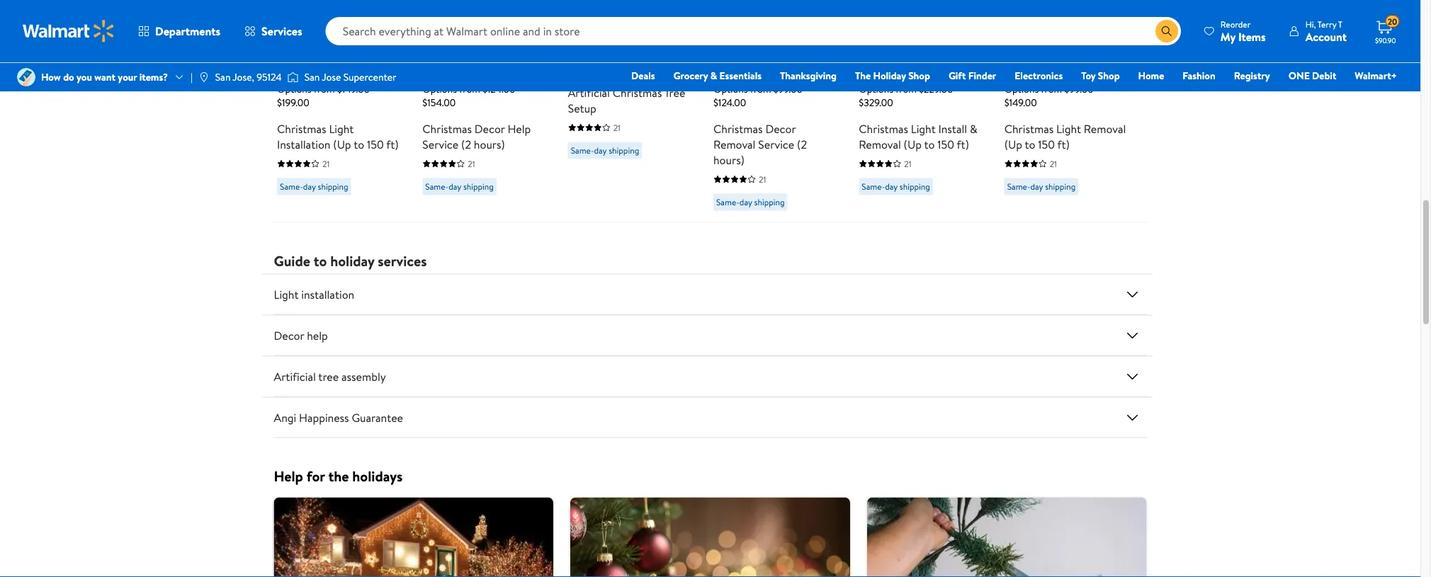 Task type: locate. For each thing, give the bounding box(es) containing it.
home link
[[1132, 68, 1171, 83]]

2 (2 from the left
[[797, 136, 807, 152]]

(up right installation
[[333, 136, 351, 152]]

removal down toy shop link
[[1084, 121, 1126, 136]]

1 horizontal spatial hours)
[[713, 152, 745, 168]]

install
[[939, 121, 967, 136]]

3 product group from the left
[[568, 0, 694, 216]]

from for $229.00
[[896, 82, 917, 96]]

from inside '$124.00 options from $124.00 – $154.00'
[[459, 82, 480, 96]]

$229.00 up $329.00
[[859, 63, 903, 81]]

same-day shipping down christmas decor removal service (2 hours)
[[716, 196, 785, 208]]

(up left install
[[904, 136, 922, 152]]

0 horizontal spatial artificial
[[274, 369, 316, 384]]

product group containing $124.00
[[422, 0, 548, 216]]

options link
[[277, 9, 339, 37], [422, 9, 485, 37], [713, 9, 776, 37], [859, 9, 922, 37], [1005, 9, 1067, 37]]

(2 inside christmas decor removal service (2 hours)
[[797, 136, 807, 152]]

christmas down $154.00
[[422, 121, 472, 136]]

ft) down gift
[[957, 136, 969, 152]]

christmas down $99.00 options from $99.00 – $149.00
[[1005, 121, 1054, 136]]

(2 for options
[[461, 136, 471, 152]]

2 from from the left
[[459, 82, 480, 96]]

debit
[[1313, 69, 1337, 83]]

options link for $229.00
[[859, 9, 922, 37]]

1 product group from the left
[[277, 0, 403, 216]]

decor down '$124.00 options from $124.00 – $154.00'
[[474, 121, 505, 136]]

product group containing $79.00
[[568, 0, 694, 216]]

3 from from the left
[[750, 82, 771, 96]]

21 down christmas light removal (up to 150 ft)
[[1050, 158, 1057, 170]]

same- down "christmas decor help service (2 hours)"
[[425, 181, 448, 193]]

+2 up jose
[[320, 44, 330, 56]]

$79.00 artificial christmas tree setup
[[568, 63, 685, 116]]

christmas down $199.00
[[277, 121, 326, 136]]

1 horizontal spatial shop
[[1099, 69, 1120, 83]]

options link up '$124.00 options from $124.00 – $154.00'
[[422, 9, 485, 37]]

to
[[353, 136, 364, 152], [924, 136, 935, 152], [1025, 136, 1036, 152], [314, 251, 327, 271]]

 image
[[288, 70, 299, 84]]

same- for $149.00
[[280, 181, 303, 193]]

1 horizontal spatial &
[[970, 121, 978, 136]]

 image for san
[[198, 72, 210, 83]]

christmas light installation (up to 150 ft) image
[[277, 0, 403, 26]]

ft) inside christmas light install & removal (up to 150 ft)
[[957, 136, 969, 152]]

assembly
[[342, 369, 386, 384]]

+2 options up jose
[[320, 44, 359, 56]]

 image for how
[[17, 68, 35, 86]]

1 (up from the left
[[333, 136, 351, 152]]

1 horizontal spatial service
[[758, 136, 794, 152]]

1 horizontal spatial  image
[[198, 72, 210, 83]]

options down christmas decor help service (2 hours) image
[[477, 44, 505, 56]]

options inside $99.00 options from $99.00 – $149.00
[[1005, 82, 1039, 96]]

from inside $99.00 options from $99.00 – $149.00
[[1041, 82, 1062, 96]]

0 horizontal spatial $124.00
[[422, 63, 466, 81]]

options
[[332, 44, 359, 56], [477, 44, 505, 56], [914, 44, 941, 56], [1060, 44, 1087, 56]]

list item
[[265, 498, 562, 578], [562, 498, 859, 578], [859, 498, 1156, 578]]

4 – from the left
[[956, 82, 961, 96]]

+2 up the holiday shop
[[902, 44, 912, 56]]

light down guide
[[274, 287, 299, 302]]

1 – from the left
[[372, 82, 377, 96]]

hours) inside "christmas decor help service (2 hours)"
[[474, 136, 505, 152]]

1 san from the left
[[215, 70, 231, 84]]

help down '$124.00 options from $124.00 – $154.00'
[[508, 121, 531, 136]]

day down "christmas decor help service (2 hours)"
[[448, 181, 461, 193]]

shop right holiday
[[909, 69, 931, 83]]

same-day shipping down installation
[[280, 181, 348, 193]]

0 vertical spatial artificial
[[568, 85, 610, 100]]

+2 options down christmas light install & removal (up to 150 ft) "image"
[[902, 44, 941, 56]]

4 options link from the left
[[859, 9, 922, 37]]

1 horizontal spatial decor
[[474, 121, 505, 136]]

1 vertical spatial &
[[970, 121, 978, 136]]

 image left how
[[17, 68, 35, 86]]

services button
[[233, 14, 314, 48]]

options inside '$124.00 options from $124.00 – $154.00'
[[422, 82, 457, 96]]

(up
[[333, 136, 351, 152], [904, 136, 922, 152], [1005, 136, 1022, 152]]

5 from from the left
[[1041, 82, 1062, 96]]

the
[[856, 69, 871, 83]]

add
[[591, 15, 611, 31]]

– inside now $99.00 $149.00 options from $99.00 – $124.00
[[805, 82, 810, 96]]

day
[[594, 144, 607, 157], [303, 181, 316, 193], [448, 181, 461, 193], [885, 181, 898, 193], [1031, 181, 1043, 193], [740, 196, 752, 208]]

light for $229.00
[[911, 121, 936, 136]]

2 service from the left
[[758, 136, 794, 152]]

options inside now $99.00 $149.00 options from $99.00 – $124.00
[[713, 82, 748, 96]]

1 options from the left
[[332, 44, 359, 56]]

1 150 from the left
[[367, 136, 384, 152]]

– inside $149.00 options from $149.00 – $199.00
[[372, 82, 377, 96]]

0 horizontal spatial hours)
[[474, 136, 505, 152]]

+2 options up 'toy'
[[1048, 44, 1087, 56]]

1 horizontal spatial (up
[[904, 136, 922, 152]]

service
[[422, 136, 458, 152], [758, 136, 794, 152]]

2 ft) from the left
[[957, 136, 969, 152]]

now $99.00 $149.00 options from $99.00 – $124.00
[[713, 63, 818, 109]]

to down $99.00 options from $99.00 – $149.00
[[1025, 136, 1036, 152]]

+2 options down christmas decor help service (2 hours) image
[[466, 44, 505, 56]]

2 horizontal spatial 150
[[1038, 136, 1055, 152]]

removal inside christmas light removal (up to 150 ft)
[[1084, 121, 1126, 136]]

3 ft) from the left
[[1058, 136, 1070, 152]]

2 options from the left
[[477, 44, 505, 56]]

shop right 'toy'
[[1099, 69, 1120, 83]]

same-day shipping for $149.00
[[280, 181, 348, 193]]

list
[[265, 498, 1156, 578]]

2 options link from the left
[[422, 9, 485, 37]]

san for san jose supercenter
[[305, 70, 320, 84]]

(2 down now $99.00 $149.00 options from $99.00 – $124.00
[[797, 136, 807, 152]]

christmas inside christmas light removal (up to 150 ft)
[[1005, 121, 1054, 136]]

4 +2 options from the left
[[1048, 44, 1087, 56]]

1 from from the left
[[313, 82, 335, 96]]

same- down christmas light removal (up to 150 ft)
[[1007, 181, 1031, 193]]

21 down christmas decor removal service (2 hours)
[[759, 173, 766, 185]]

+2 for $99.00
[[1048, 44, 1058, 56]]

service inside christmas decor removal service (2 hours)
[[758, 136, 794, 152]]

day for $229.00
[[885, 181, 898, 193]]

christmas down deals
[[613, 85, 662, 100]]

artificial down $79.00
[[568, 85, 610, 100]]

service for options
[[422, 136, 458, 152]]

holiday
[[330, 251, 375, 271]]

artificial
[[568, 85, 610, 100], [274, 369, 316, 384]]

1 horizontal spatial 150
[[938, 136, 954, 152]]

5 options link from the left
[[1005, 9, 1067, 37]]

removal inside christmas decor removal service (2 hours)
[[713, 136, 756, 152]]

light installation
[[274, 287, 355, 302]]

light for $149.00
[[329, 121, 354, 136]]

0 horizontal spatial (2
[[461, 136, 471, 152]]

0 horizontal spatial service
[[422, 136, 458, 152]]

0 vertical spatial &
[[711, 69, 717, 83]]

0 vertical spatial help
[[508, 121, 531, 136]]

christmas decor help service (2 hours)
[[422, 121, 531, 152]]

to left install
[[924, 136, 935, 152]]

departments
[[155, 23, 221, 39]]

2 horizontal spatial decor
[[766, 121, 796, 136]]

2 +2 from the left
[[466, 44, 475, 56]]

$124.00 down essentials
[[713, 96, 746, 109]]

& inside christmas light install & removal (up to 150 ft)
[[970, 121, 978, 136]]

options inside $229.00 options from $229.00 – $329.00
[[859, 82, 893, 96]]

service down now $99.00 $149.00 options from $99.00 – $124.00
[[758, 136, 794, 152]]

options up 'toy'
[[1060, 44, 1087, 56]]

3 (up from the left
[[1005, 136, 1022, 152]]

you
[[77, 70, 92, 84]]

2 (up from the left
[[904, 136, 922, 152]]

3 150 from the left
[[1038, 136, 1055, 152]]

$149.00 inside $99.00 options from $99.00 – $149.00
[[1005, 96, 1037, 109]]

ft) inside christmas light installation (up to 150 ft)
[[386, 136, 398, 152]]

decor left help
[[274, 328, 304, 343]]

decor inside "christmas decor help service (2 hours)"
[[474, 121, 505, 136]]

options inside $149.00 options from $149.00 – $199.00
[[277, 82, 311, 96]]

& right grocery
[[711, 69, 717, 83]]

21
[[613, 121, 621, 133], [322, 158, 329, 170], [468, 158, 475, 170], [904, 158, 912, 170], [1050, 158, 1057, 170], [759, 173, 766, 185]]

0 horizontal spatial (up
[[333, 136, 351, 152]]

1 +2 options from the left
[[320, 44, 359, 56]]

from
[[313, 82, 335, 96], [459, 82, 480, 96], [750, 82, 771, 96], [896, 82, 917, 96], [1041, 82, 1062, 96]]

christmas decor removal service (2 hours) image
[[713, 0, 839, 26]]

3 options from the left
[[914, 44, 941, 56]]

1 horizontal spatial ft)
[[957, 136, 969, 152]]

2 shop from the left
[[1099, 69, 1120, 83]]

0 horizontal spatial 150
[[367, 136, 384, 152]]

product group
[[277, 0, 403, 216], [422, 0, 548, 216], [568, 0, 694, 216], [713, 0, 839, 216], [859, 0, 985, 216], [1005, 0, 1130, 216]]

(up right install
[[1005, 136, 1022, 152]]

0 horizontal spatial shop
[[909, 69, 931, 83]]

$229.00 up install
[[919, 82, 953, 96]]

shipping for $124.00
[[463, 181, 494, 193]]

angi happiness guarantee image
[[1125, 409, 1142, 426]]

4 from from the left
[[896, 82, 917, 96]]

ft) inside christmas light removal (up to 150 ft)
[[1058, 136, 1070, 152]]

to inside christmas light installation (up to 150 ft)
[[353, 136, 364, 152]]

day down christmas light removal (up to 150 ft)
[[1031, 181, 1043, 193]]

decor inside christmas decor removal service (2 hours)
[[766, 121, 796, 136]]

christmas down now $99.00 $149.00 options from $99.00 – $124.00
[[713, 121, 763, 136]]

+2 up electronics link
[[1048, 44, 1058, 56]]

supercenter
[[344, 70, 397, 84]]

day for $149.00
[[303, 181, 316, 193]]

 image right |
[[198, 72, 210, 83]]

150 down $99.00 options from $99.00 – $149.00
[[1038, 136, 1055, 152]]

1 options link from the left
[[277, 9, 339, 37]]

artificial tree assembly image
[[1125, 368, 1142, 385]]

san left jose
[[305, 70, 320, 84]]

150 inside christmas light removal (up to 150 ft)
[[1038, 136, 1055, 152]]

– inside $99.00 options from $99.00 – $149.00
[[1096, 82, 1102, 96]]

$99.00 options from $99.00 – $149.00
[[1005, 63, 1102, 109]]

2 horizontal spatial removal
[[1084, 121, 1126, 136]]

same-day shipping down setup on the top left of page
[[571, 144, 639, 157]]

removal down $329.00
[[859, 136, 901, 152]]

6 product group from the left
[[1005, 0, 1130, 216]]

account
[[1306, 29, 1348, 44]]

5 – from the left
[[1096, 82, 1102, 96]]

san
[[215, 70, 231, 84], [305, 70, 320, 84]]

thanksgiving
[[780, 69, 837, 83]]

0 horizontal spatial ft)
[[386, 136, 398, 152]]

1 vertical spatial artificial
[[274, 369, 316, 384]]

artificial left tree
[[274, 369, 316, 384]]

light down $149.00 options from $149.00 – $199.00 on the left of page
[[329, 121, 354, 136]]

day down christmas light install & removal (up to 150 ft)
[[885, 181, 898, 193]]

christmas for $149.00
[[277, 121, 326, 136]]

1 horizontal spatial removal
[[859, 136, 901, 152]]

same-day shipping for $124.00
[[425, 181, 494, 193]]

to inside christmas light removal (up to 150 ft)
[[1025, 136, 1036, 152]]

2 product group from the left
[[422, 0, 548, 216]]

hi,
[[1306, 18, 1317, 30]]

4 options from the left
[[1060, 44, 1087, 56]]

$124.00 options from $124.00 – $154.00
[[422, 63, 523, 109]]

options link up now
[[713, 9, 776, 37]]

hours) for options
[[474, 136, 505, 152]]

help
[[307, 328, 328, 343]]

shipping for $99.00
[[1045, 181, 1076, 193]]

product group containing $229.00
[[859, 0, 985, 216]]

&
[[711, 69, 717, 83], [970, 121, 978, 136]]

1 (2 from the left
[[461, 136, 471, 152]]

$79.00
[[568, 63, 605, 81]]

shipping down "christmas decor help service (2 hours)"
[[463, 181, 494, 193]]

2 +2 options from the left
[[466, 44, 505, 56]]

decor down now $99.00 $149.00 options from $99.00 – $124.00
[[766, 121, 796, 136]]

thanksgiving link
[[774, 68, 844, 83]]

150 down supercenter
[[367, 136, 384, 152]]

– for $99.00
[[1096, 82, 1102, 96]]

ft) down $99.00 options from $99.00 – $149.00
[[1058, 136, 1070, 152]]

christmas inside "christmas decor help service (2 hours)"
[[422, 121, 472, 136]]

150 down $229.00 options from $229.00 – $329.00
[[938, 136, 954, 152]]

installation
[[277, 136, 330, 152]]

ft)
[[386, 136, 398, 152], [957, 136, 969, 152], [1058, 136, 1070, 152]]

fashion
[[1183, 69, 1216, 83]]

– inside $229.00 options from $229.00 – $329.00
[[956, 82, 961, 96]]

one
[[1289, 69, 1311, 83]]

options link for now
[[713, 9, 776, 37]]

options up san jose supercenter
[[332, 44, 359, 56]]

2 horizontal spatial (up
[[1005, 136, 1022, 152]]

3 +2 from the left
[[902, 44, 912, 56]]

& inside grocery & essentials link
[[711, 69, 717, 83]]

0 horizontal spatial  image
[[17, 68, 35, 86]]

0 horizontal spatial decor
[[274, 328, 304, 343]]

+2 options for $99.00
[[1048, 44, 1087, 56]]

(2 inside "christmas decor help service (2 hours)"
[[461, 136, 471, 152]]

help
[[508, 121, 531, 136], [274, 467, 303, 487]]

1 ft) from the left
[[386, 136, 398, 152]]

from inside now $99.00 $149.00 options from $99.00 – $124.00
[[750, 82, 771, 96]]

shipping down christmas light removal (up to 150 ft)
[[1045, 181, 1076, 193]]

holidays
[[353, 467, 403, 487]]

options link up 'electronics' on the right of the page
[[1005, 9, 1067, 37]]

21 down christmas light install & removal (up to 150 ft)
[[904, 158, 912, 170]]

$124.00 up "christmas decor help service (2 hours)"
[[483, 82, 515, 96]]

light left install
[[911, 121, 936, 136]]

shipping down christmas light installation (up to 150 ft)
[[318, 181, 348, 193]]

2 horizontal spatial ft)
[[1058, 136, 1070, 152]]

decor help image
[[1125, 327, 1142, 344]]

5 product group from the left
[[859, 0, 985, 216]]

$124.00
[[422, 63, 466, 81], [483, 82, 515, 96], [713, 96, 746, 109]]

21 down "christmas decor help service (2 hours)"
[[468, 158, 475, 170]]

help left the 'for' at the bottom left of page
[[274, 467, 303, 487]]

1 +2 from the left
[[320, 44, 330, 56]]

christmas down $329.00
[[859, 121, 908, 136]]

+2
[[320, 44, 330, 56], [466, 44, 475, 56], [902, 44, 912, 56], [1048, 44, 1058, 56]]

$149.00 down electronics link
[[1005, 96, 1037, 109]]

light inside christmas light installation (up to 150 ft)
[[329, 121, 354, 136]]

the holiday shop
[[856, 69, 931, 83]]

+2 for $124.00
[[466, 44, 475, 56]]

decor
[[474, 121, 505, 136], [766, 121, 796, 136], [274, 328, 304, 343]]

same-day shipping down christmas light install & removal (up to 150 ft)
[[862, 181, 930, 193]]

0 horizontal spatial help
[[274, 467, 303, 487]]

reorder
[[1221, 18, 1251, 30]]

service down $154.00
[[422, 136, 458, 152]]

removal for $99.00
[[713, 136, 756, 152]]

$99.00
[[742, 63, 779, 81], [1005, 63, 1042, 81], [774, 82, 803, 96], [1065, 82, 1094, 96]]

21 down installation
[[322, 158, 329, 170]]

1 horizontal spatial artificial
[[568, 85, 610, 100]]

$124.00 up $154.00
[[422, 63, 466, 81]]

0 horizontal spatial &
[[711, 69, 717, 83]]

light inside christmas light install & removal (up to 150 ft)
[[911, 121, 936, 136]]

ft) down supercenter
[[386, 136, 398, 152]]

3 +2 options from the left
[[902, 44, 941, 56]]

4 +2 from the left
[[1048, 44, 1058, 56]]

shipping for $149.00
[[318, 181, 348, 193]]

+2 for $229.00
[[902, 44, 912, 56]]

(up inside christmas light install & removal (up to 150 ft)
[[904, 136, 922, 152]]

same-day shipping down "christmas decor help service (2 hours)"
[[425, 181, 494, 193]]

fashion link
[[1177, 68, 1223, 83]]

+2 options for $124.00
[[466, 44, 505, 56]]

options for $124.00
[[477, 44, 505, 56]]

–
[[372, 82, 377, 96], [518, 82, 523, 96], [805, 82, 810, 96], [956, 82, 961, 96], [1096, 82, 1102, 96]]

christmas inside christmas light install & removal (up to 150 ft)
[[859, 121, 908, 136]]

3 – from the left
[[805, 82, 810, 96]]

light inside christmas light removal (up to 150 ft)
[[1057, 121, 1081, 136]]

shipping for $229.00
[[900, 181, 930, 193]]

same-day shipping down christmas light removal (up to 150 ft)
[[1007, 181, 1076, 193]]

decor help
[[274, 328, 328, 343]]

christmas inside christmas decor removal service (2 hours)
[[713, 121, 763, 136]]

help inside "christmas decor help service (2 hours)"
[[508, 121, 531, 136]]

options link up jose
[[277, 9, 339, 37]]

1 service from the left
[[422, 136, 458, 152]]

gift
[[949, 69, 966, 83]]

2 – from the left
[[518, 82, 523, 96]]

+2 options for $149.00
[[320, 44, 359, 56]]

2 horizontal spatial $124.00
[[713, 96, 746, 109]]

options link up holiday
[[859, 9, 922, 37]]

same- for $124.00
[[425, 181, 448, 193]]

shipping down christmas light install & removal (up to 150 ft)
[[900, 181, 930, 193]]

2 san from the left
[[305, 70, 320, 84]]

1 list item from the left
[[265, 498, 562, 578]]

removal
[[1084, 121, 1126, 136], [713, 136, 756, 152], [859, 136, 901, 152]]

light
[[329, 121, 354, 136], [911, 121, 936, 136], [1057, 121, 1081, 136], [274, 287, 299, 302]]

0 horizontal spatial removal
[[713, 136, 756, 152]]

san left jose,
[[215, 70, 231, 84]]

to right installation
[[353, 136, 364, 152]]

$149.00 right essentials
[[785, 65, 818, 79]]

shipping down $79.00 artificial christmas tree setup
[[609, 144, 639, 157]]

same- down installation
[[280, 181, 303, 193]]

san for san jose, 95124
[[215, 70, 231, 84]]

150 inside christmas light installation (up to 150 ft)
[[367, 136, 384, 152]]

(up inside christmas light removal (up to 150 ft)
[[1005, 136, 1022, 152]]

1 horizontal spatial san
[[305, 70, 320, 84]]

from inside $149.00 options from $149.00 – $199.00
[[313, 82, 335, 96]]

same- for $99.00
[[1007, 181, 1031, 193]]

options for $229.00
[[914, 44, 941, 56]]

– for $124.00
[[518, 82, 523, 96]]

removal down now $99.00 $149.00 options from $99.00 – $124.00
[[713, 136, 756, 152]]

& right install
[[970, 121, 978, 136]]

same- down christmas light install & removal (up to 150 ft)
[[862, 181, 885, 193]]

1 horizontal spatial help
[[508, 121, 531, 136]]

light down $99.00 options from $99.00 – $149.00
[[1057, 121, 1081, 136]]

 image
[[17, 68, 35, 86], [198, 72, 210, 83]]

options down christmas light install & removal (up to 150 ft) "image"
[[914, 44, 941, 56]]

hours) for $99.00
[[713, 152, 745, 168]]

1 vertical spatial $229.00
[[919, 82, 953, 96]]

day for $99.00
[[1031, 181, 1043, 193]]

(up for $149.00
[[333, 136, 351, 152]]

deals link
[[625, 68, 662, 83]]

christmas inside christmas light installation (up to 150 ft)
[[277, 121, 326, 136]]

service inside "christmas decor help service (2 hours)"
[[422, 136, 458, 152]]

3 options link from the left
[[713, 9, 776, 37]]

(up for $99.00
[[1005, 136, 1022, 152]]

(up inside christmas light installation (up to 150 ft)
[[333, 136, 351, 152]]

0 horizontal spatial san
[[215, 70, 231, 84]]

$149.00 options from $149.00 – $199.00
[[277, 63, 377, 109]]

– inside '$124.00 options from $124.00 – $154.00'
[[518, 82, 523, 96]]

options link for $99.00
[[1005, 9, 1067, 37]]

hours) inside christmas decor removal service (2 hours)
[[713, 152, 745, 168]]

day down installation
[[303, 181, 316, 193]]

christmas inside $79.00 artificial christmas tree setup
[[613, 85, 662, 100]]

$229.00
[[859, 63, 903, 81], [919, 82, 953, 96]]

my
[[1221, 29, 1236, 44]]

$199.00
[[277, 96, 309, 109]]

options link for $149.00
[[277, 9, 339, 37]]

0 horizontal spatial $229.00
[[859, 63, 903, 81]]

options
[[288, 15, 328, 31], [434, 15, 474, 31], [725, 15, 765, 31], [870, 15, 910, 31], [1016, 15, 1056, 31], [277, 82, 311, 96], [422, 82, 457, 96], [713, 82, 748, 96], [859, 82, 893, 96], [1005, 82, 1039, 96]]

1 horizontal spatial (2
[[797, 136, 807, 152]]

from inside $229.00 options from $229.00 – $329.00
[[896, 82, 917, 96]]

(2 down '$124.00 options from $124.00 – $154.00'
[[461, 136, 471, 152]]

4 product group from the left
[[713, 0, 839, 216]]

2 150 from the left
[[938, 136, 954, 152]]

add to cart image
[[574, 14, 591, 31]]

removal for options
[[1084, 121, 1126, 136]]



Task type: describe. For each thing, give the bounding box(es) containing it.
1 horizontal spatial $124.00
[[483, 82, 515, 96]]

+2 options for $229.00
[[902, 44, 941, 56]]

from for $99.00
[[1041, 82, 1062, 96]]

$90.90
[[1376, 35, 1397, 45]]

– for $229.00
[[956, 82, 961, 96]]

happiness
[[299, 410, 349, 426]]

christmas light install & removal (up to 150 ft)
[[859, 121, 978, 152]]

christmas light removal (up to 150 ft)
[[1005, 121, 1126, 152]]

gift finder link
[[943, 68, 1003, 83]]

$149.00 up $199.00
[[277, 63, 319, 81]]

options for $149.00
[[332, 44, 359, 56]]

to right guide
[[314, 251, 327, 271]]

service for $99.00
[[758, 136, 794, 152]]

jose
[[322, 70, 341, 84]]

christmas light installation (up to 150 ft)
[[277, 121, 398, 152]]

artificial tree assembly
[[274, 369, 386, 384]]

grocery & essentials
[[674, 69, 762, 83]]

services
[[378, 251, 427, 271]]

angi
[[274, 410, 296, 426]]

|
[[191, 70, 193, 84]]

150 for $99.00
[[1038, 136, 1055, 152]]

next slide for product carousel list image
[[1102, 28, 1136, 62]]

3 list item from the left
[[859, 498, 1156, 578]]

registry link
[[1228, 68, 1277, 83]]

electronics link
[[1009, 68, 1070, 83]]

home
[[1139, 69, 1165, 83]]

21 for $229.00
[[904, 158, 912, 170]]

toy shop link
[[1075, 68, 1127, 83]]

1 horizontal spatial $229.00
[[919, 82, 953, 96]]

services
[[262, 23, 302, 39]]

items
[[1239, 29, 1267, 44]]

decor for $99.00
[[766, 121, 796, 136]]

Search search field
[[326, 17, 1182, 45]]

options for $99.00
[[1060, 44, 1087, 56]]

christmas light install & removal (up to 150 ft) image
[[859, 0, 985, 26]]

product group containing $149.00
[[277, 0, 403, 216]]

walmart+ link
[[1349, 68, 1404, 83]]

want
[[94, 70, 116, 84]]

help for the holidays
[[274, 467, 403, 487]]

christmas decor removal service (2 hours)
[[713, 121, 807, 168]]

walmart image
[[23, 20, 115, 43]]

departments button
[[126, 14, 233, 48]]

the
[[329, 467, 349, 487]]

(2 for $99.00
[[797, 136, 807, 152]]

for
[[307, 467, 325, 487]]

electronics
[[1015, 69, 1063, 83]]

terry
[[1318, 18, 1337, 30]]

1 vertical spatial help
[[274, 467, 303, 487]]

toy shop
[[1082, 69, 1120, 83]]

gift finder
[[949, 69, 997, 83]]

day down setup on the top left of page
[[594, 144, 607, 157]]

grocery
[[674, 69, 708, 83]]

21 for $149.00
[[322, 158, 329, 170]]

light for $99.00
[[1057, 121, 1081, 136]]

angi happiness guarantee
[[274, 410, 403, 426]]

$329.00
[[859, 96, 893, 109]]

finder
[[969, 69, 997, 83]]

installation
[[301, 287, 355, 302]]

21 for $124.00
[[468, 158, 475, 170]]

1 shop from the left
[[909, 69, 931, 83]]

one debit link
[[1283, 68, 1344, 83]]

christmas for $229.00
[[859, 121, 908, 136]]

how
[[41, 70, 61, 84]]

essentials
[[720, 69, 762, 83]]

setup
[[568, 100, 596, 116]]

20
[[1388, 15, 1398, 27]]

decor for options
[[474, 121, 505, 136]]

day down christmas decor removal service (2 hours)
[[740, 196, 752, 208]]

the holiday shop link
[[849, 68, 937, 83]]

$154.00
[[422, 96, 456, 109]]

21 down $79.00 artificial christmas tree setup
[[613, 121, 621, 133]]

same- down setup on the top left of page
[[571, 144, 594, 157]]

artificial inside $79.00 artificial christmas tree setup
[[568, 85, 610, 100]]

christmas light removal (up to 150 ft) image
[[1005, 0, 1130, 26]]

holiday
[[874, 69, 906, 83]]

walmart+
[[1356, 69, 1398, 83]]

t
[[1339, 18, 1343, 30]]

how do you want your items?
[[41, 70, 168, 84]]

product group containing now $99.00
[[713, 0, 839, 216]]

now
[[713, 63, 739, 81]]

christmas for $99.00
[[1005, 121, 1054, 136]]

grocery & essentials link
[[667, 68, 768, 83]]

add button
[[568, 9, 622, 37]]

light installation image
[[1125, 286, 1142, 303]]

product group containing $99.00
[[1005, 0, 1130, 216]]

san jose supercenter
[[305, 70, 397, 84]]

from for $124.00
[[459, 82, 480, 96]]

removal inside christmas light install & removal (up to 150 ft)
[[859, 136, 901, 152]]

ft) for $149.00
[[386, 136, 398, 152]]

from for $149.00
[[313, 82, 335, 96]]

guide to holiday services
[[274, 251, 427, 271]]

toy
[[1082, 69, 1096, 83]]

artificial christmas tree setup image
[[568, 0, 694, 26]]

same- down christmas decor removal service (2 hours)
[[716, 196, 740, 208]]

san jose, 95124
[[215, 70, 282, 84]]

$229.00 options from $229.00 – $329.00
[[859, 63, 961, 109]]

$149.00 inside now $99.00 $149.00 options from $99.00 – $124.00
[[785, 65, 818, 79]]

shipping down christmas decor removal service (2 hours)
[[754, 196, 785, 208]]

day for $124.00
[[448, 181, 461, 193]]

reorder my items
[[1221, 18, 1267, 44]]

Walmart Site-Wide search field
[[326, 17, 1182, 45]]

items?
[[139, 70, 168, 84]]

one debit
[[1289, 69, 1337, 83]]

same-day shipping for $229.00
[[862, 181, 930, 193]]

options link for $124.00
[[422, 9, 485, 37]]

guarantee
[[352, 410, 403, 426]]

$149.00 up christmas light installation (up to 150 ft)
[[337, 82, 370, 96]]

same-day shipping for $99.00
[[1007, 181, 1076, 193]]

– for $149.00
[[372, 82, 377, 96]]

150 for $149.00
[[367, 136, 384, 152]]

2 list item from the left
[[562, 498, 859, 578]]

same- for $229.00
[[862, 181, 885, 193]]

95124
[[257, 70, 282, 84]]

$124.00 inside now $99.00 $149.00 options from $99.00 – $124.00
[[713, 96, 746, 109]]

christmas for now
[[713, 121, 763, 136]]

ft) for $99.00
[[1058, 136, 1070, 152]]

search icon image
[[1162, 26, 1173, 37]]

hi, terry t account
[[1306, 18, 1348, 44]]

21 for $99.00
[[1050, 158, 1057, 170]]

guide
[[274, 251, 310, 271]]

0 vertical spatial $229.00
[[859, 63, 903, 81]]

tree
[[319, 369, 339, 384]]

jose,
[[233, 70, 254, 84]]

christmas for $124.00
[[422, 121, 472, 136]]

deals
[[632, 69, 655, 83]]

150 inside christmas light install & removal (up to 150 ft)
[[938, 136, 954, 152]]

do
[[63, 70, 74, 84]]

registry
[[1235, 69, 1271, 83]]

tree
[[664, 85, 685, 100]]

your
[[118, 70, 137, 84]]

+2 for $149.00
[[320, 44, 330, 56]]

christmas decor help service (2 hours) image
[[422, 0, 548, 26]]

to inside christmas light install & removal (up to 150 ft)
[[924, 136, 935, 152]]



Task type: vqa. For each thing, say whether or not it's contained in the screenshot.


